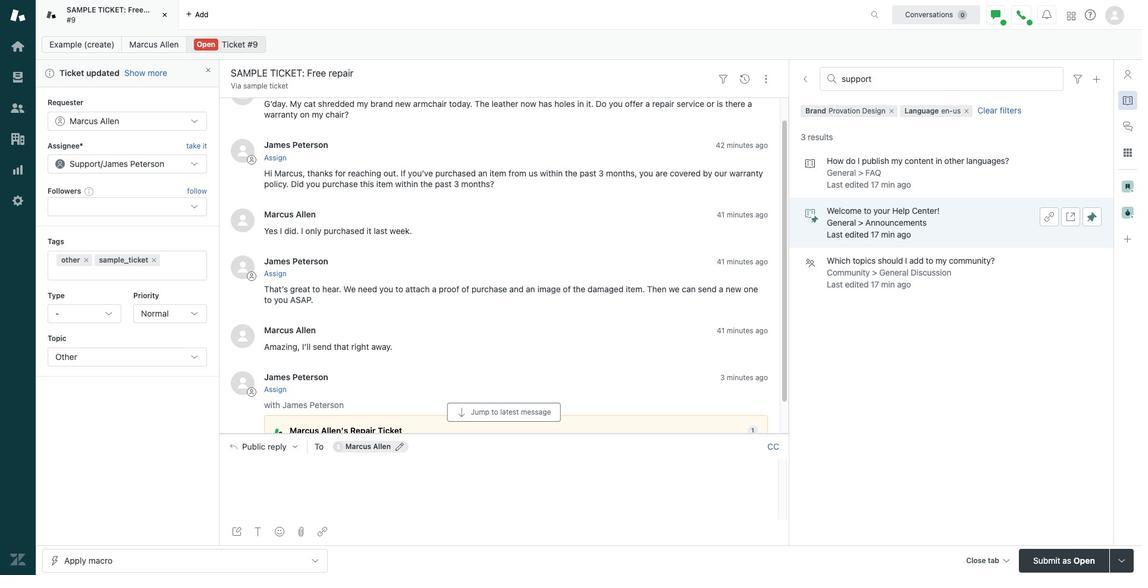 Task type: describe. For each thing, give the bounding box(es) containing it.
jump to latest message
[[471, 408, 551, 417]]

ago inside ‭which topics should i add to my community?‬ community > general discussion last edited 17 min ago
[[897, 280, 911, 290]]

1 vertical spatial within
[[395, 179, 418, 189]]

apply
[[64, 556, 86, 566]]

last inside ‭general‬ > ‭announcements‬ last edited 17 min ago
[[827, 230, 843, 240]]

min inside ‭general‬ > ‭announcements‬ last edited 17 min ago
[[881, 230, 895, 240]]

marcus inside secondary element
[[129, 39, 158, 49]]

my left brand
[[357, 99, 368, 109]]

public reply button
[[220, 435, 307, 460]]

a right offer
[[646, 99, 650, 109]]

peterson for 3
[[292, 372, 328, 382]]

thanks
[[307, 168, 333, 178]]

‭announcements‬
[[865, 218, 927, 228]]

marcus allen link for amazing,
[[264, 325, 316, 335]]

topic element
[[48, 348, 207, 367]]

events image
[[740, 74, 750, 84]]

hi
[[264, 168, 272, 178]]

need
[[358, 284, 377, 294]]

marcus up yes
[[264, 209, 294, 219]]

message
[[521, 408, 551, 417]]

purchased inside hi marcus, thanks for reaching out. if you've purchased an item from us within the past 3 months, you are covered by our warranty policy. did you purchase this item within the past 3 months?
[[435, 168, 476, 178]]

‭faq‬
[[865, 168, 881, 178]]

from
[[509, 168, 526, 178]]

insert emojis image
[[275, 528, 284, 537]]

discussion
[[911, 268, 951, 278]]

are
[[656, 168, 668, 178]]

right
[[351, 342, 369, 352]]

ticket inside conversationlabel log
[[378, 427, 402, 436]]

submit as open
[[1033, 556, 1095, 566]]

create or request article image
[[1092, 74, 1102, 84]]

3 assign button from the top
[[264, 385, 287, 396]]

0 vertical spatial remove image
[[888, 108, 895, 115]]

17 for i
[[871, 180, 879, 190]]

marcus allen's repair ticket
[[290, 427, 402, 436]]

close tab button
[[961, 549, 1014, 575]]

peterson up allen's
[[310, 400, 344, 411]]

marcus allen down repair
[[345, 442, 391, 451]]

last
[[374, 226, 387, 236]]

minutes for hi marcus, thanks for reaching out. if you've purchased an item from us within the past 3 months, you are covered by our warranty policy. did you purchase this item within the past 3 months?
[[727, 141, 753, 150]]

alert containing ticket updated
[[36, 60, 219, 88]]

us inside hi marcus, thanks for reaching out. if you've purchased an item from us within the past 3 months, you are covered by our warranty policy. did you purchase this item within the past 3 months?
[[529, 168, 538, 178]]

‭general‬ > ‭announcements‬ last edited 17 min ago
[[827, 218, 927, 240]]

languages?‬
[[966, 156, 1009, 166]]

a left proof
[[432, 284, 437, 294]]

to down the that's
[[264, 295, 272, 305]]

sample ticket: free repair #9
[[67, 5, 166, 24]]

1 horizontal spatial past
[[580, 168, 596, 178]]

draft mode image
[[232, 528, 242, 537]]

jump
[[471, 408, 490, 417]]

away.
[[371, 342, 392, 352]]

it inside conversationlabel log
[[367, 226, 371, 236]]

allen up i'll
[[296, 325, 316, 335]]

policy.
[[264, 179, 289, 189]]

asap.
[[290, 295, 313, 305]]

minutes for that's great to hear. we need you to attach a proof of purchase and an image of the damaged item. then we can send a new one to you asap.
[[727, 257, 753, 266]]

0 vertical spatial remove image
[[963, 108, 970, 115]]

then
[[647, 284, 667, 294]]

for
[[335, 168, 346, 178]]

new inside that's great to hear. we need you to attach a proof of purchase and an image of the damaged item. then we can send a new one to you asap.
[[726, 284, 742, 294]]

4 avatar image from the top
[[231, 325, 255, 349]]

to
[[315, 442, 324, 452]]

you right need
[[379, 284, 393, 294]]

add inside ‭which topics should i add to my community?‬ community > general discussion last edited 17 min ago
[[909, 256, 924, 266]]

my inside ‭how do i publish my content in other languages?‬ ‭general‬ > ‭faq‬ last edited 17 min ago
[[891, 156, 903, 166]]

did
[[291, 179, 304, 189]]

we
[[344, 284, 356, 294]]

1 vertical spatial past
[[435, 179, 452, 189]]

back image
[[801, 74, 810, 84]]

avatar image for 41 minutes ago
[[231, 256, 255, 279]]

1 vertical spatial remove image
[[151, 257, 158, 264]]

‭welcome
[[827, 206, 862, 216]]

- button
[[48, 305, 121, 324]]

you've
[[408, 168, 433, 178]]

0 horizontal spatial filter image
[[719, 74, 728, 84]]

add attachment image
[[296, 528, 306, 537]]

assignee* element
[[48, 155, 207, 174]]

repair
[[350, 427, 376, 436]]

42 minutes ago text field
[[716, 141, 768, 150]]

public reply
[[242, 442, 287, 452]]

allen left 'edit user' icon at the left of page
[[373, 442, 391, 451]]

secondary element
[[36, 33, 1142, 57]]

amazing,
[[264, 342, 300, 352]]

ago inside ‭how do i publish my content in other languages?‬ ‭general‬ > ‭faq‬ last edited 17 min ago
[[897, 180, 911, 190]]

‭how
[[827, 156, 844, 166]]

to left your on the top right
[[864, 206, 871, 216]]

5 minutes from the top
[[727, 374, 753, 382]]

has
[[539, 99, 552, 109]]

0 vertical spatial the
[[565, 168, 577, 178]]

type
[[48, 291, 65, 300]]

show more button
[[124, 68, 167, 79]]

1 horizontal spatial open
[[1074, 556, 1095, 566]]

peterson for 42
[[292, 140, 328, 150]]

i right yes
[[280, 226, 282, 236]]

41 minutes ago text field for yes i did. i only purchased it last week.
[[717, 210, 768, 219]]

to left attach
[[396, 284, 403, 294]]

open in help center image
[[1066, 213, 1075, 222]]

requester element
[[48, 112, 207, 131]]

i inside ‭which topics should i add to my community?‬ community > general discussion last edited 17 min ago
[[905, 256, 907, 266]]

en-
[[941, 107, 953, 116]]

james for 3 minutes ago
[[264, 372, 290, 382]]

reply
[[268, 442, 287, 452]]

41 minutes ago text field for that's great to hear. we need you to attach a proof of purchase and an image of the damaged item. then we can send a new one to you asap.
[[717, 257, 768, 266]]

in inside g'day. my cat shredded my brand new armchair today. the leather now has holes in it. do you offer a repair service or is there a warranty on my chair?
[[577, 99, 584, 109]]

zendesk image
[[10, 553, 26, 568]]

provation
[[829, 107, 860, 116]]

button displays agent's chat status as online. image
[[991, 10, 1001, 19]]

admin image
[[10, 193, 26, 209]]

apps image
[[1123, 148, 1133, 158]]

offer
[[625, 99, 643, 109]]

followers
[[48, 187, 81, 196]]

customers image
[[10, 101, 26, 116]]

close image
[[159, 9, 171, 21]]

marcus allen inside secondary element
[[129, 39, 179, 49]]

allen up only
[[296, 209, 316, 219]]

support / james peterson
[[70, 159, 164, 169]]

latest
[[500, 408, 519, 417]]

conversations
[[905, 10, 953, 19]]

there
[[725, 99, 745, 109]]

/
[[101, 159, 103, 169]]

> inside ‭general‬ > ‭announcements‬ last edited 17 min ago
[[858, 218, 863, 228]]

minutes for yes i did. i only purchased it last week.
[[727, 210, 753, 219]]

purchase inside hi marcus, thanks for reaching out. if you've purchased an item from us within the past 3 months, you are covered by our warranty policy. did you purchase this item within the past 3 months?
[[322, 179, 358, 189]]

hear.
[[322, 284, 341, 294]]

james inside assignee* element
[[103, 159, 128, 169]]

sample
[[243, 81, 267, 90]]

3 left "results"
[[801, 132, 806, 142]]

my right on
[[312, 110, 323, 120]]

cc
[[767, 442, 779, 452]]

42 minutes ago
[[716, 141, 768, 150]]

did.
[[284, 226, 299, 236]]

content
[[905, 156, 934, 166]]

james peterson assign for marcus,
[[264, 140, 328, 162]]

via
[[231, 81, 241, 90]]

edited inside ‭general‬ > ‭announcements‬ last edited 17 min ago
[[845, 230, 869, 240]]

zendesk support image
[[10, 8, 26, 23]]

cat
[[304, 99, 316, 109]]

support
[[70, 159, 101, 169]]

ticket #9
[[222, 39, 258, 49]]

on
[[300, 110, 310, 120]]

peterson inside assignee* element
[[130, 159, 164, 169]]

peterson for 41
[[292, 256, 328, 266]]

brand
[[805, 107, 826, 116]]

language en-us
[[905, 107, 961, 116]]

unpin from ticket image
[[1087, 213, 1097, 222]]

great
[[290, 284, 310, 294]]

3 results
[[801, 132, 833, 142]]

a right there
[[748, 99, 752, 109]]

41 minutes ago for week.
[[717, 210, 768, 219]]

i right the did.
[[301, 226, 303, 236]]

damaged
[[588, 284, 624, 294]]

that's great to hear. we need you to attach a proof of purchase and an image of the damaged item. then we can send a new one to you asap.
[[264, 284, 760, 305]]

and
[[509, 284, 524, 294]]

warranty inside g'day. my cat shredded my brand new armchair today. the leather now has holes in it. do you offer a repair service or is there a warranty on my chair?
[[264, 110, 298, 120]]

design
[[862, 107, 886, 116]]

41 for week.
[[717, 210, 725, 219]]

my inside ‭which topics should i add to my community?‬ community > general discussion last edited 17 min ago
[[936, 256, 947, 266]]

macro
[[88, 556, 112, 566]]

notifications image
[[1042, 10, 1052, 19]]

marcus,
[[274, 168, 305, 178]]

g'day. my cat shredded my brand new armchair today. the leather now has holes in it. do you offer a repair service or is there a warranty on my chair?
[[264, 99, 752, 120]]

ticket
[[269, 81, 288, 90]]

edit user image
[[396, 443, 404, 451]]

example (create)
[[49, 39, 114, 49]]

edited for do
[[845, 180, 869, 190]]

new inside g'day. my cat shredded my brand new armchair today. the leather now has holes in it. do you offer a repair service or is there a warranty on my chair?
[[395, 99, 411, 109]]

1 horizontal spatial filter image
[[1073, 74, 1083, 84]]

ago inside ‭general‬ > ‭announcements‬ last edited 17 min ago
[[897, 230, 911, 240]]

free
[[128, 5, 143, 14]]

3 james peterson assign from the top
[[264, 372, 328, 395]]

#9 inside sample ticket: free repair #9
[[67, 15, 76, 24]]

bookmarks image
[[1122, 181, 1134, 193]]

to inside ‭which topics should i add to my community?‬ community > general discussion last edited 17 min ago
[[926, 256, 933, 266]]

‭which
[[827, 256, 851, 266]]

send inside that's great to hear. we need you to attach a proof of purchase and an image of the damaged item. then we can send a new one to you asap.
[[698, 284, 717, 294]]

hide composer image
[[499, 429, 509, 439]]

zendesk products image
[[1067, 12, 1075, 20]]

item.
[[626, 284, 645, 294]]

marcus.allen@example.com image
[[334, 442, 343, 452]]

open inside secondary element
[[197, 40, 215, 49]]

to left hear. in the left of the page
[[312, 284, 320, 294]]

marcus down repair
[[345, 442, 371, 451]]

1 vertical spatial remove image
[[82, 257, 90, 264]]

‭general‬ inside ‭general‬ > ‭announcements‬ last edited 17 min ago
[[827, 218, 856, 228]]

main element
[[0, 0, 36, 576]]

g'day.
[[264, 99, 288, 109]]

0 vertical spatial item
[[490, 168, 506, 178]]

only
[[305, 226, 321, 236]]

last for ‭which topics should i add to my community?‬ community > general discussion last edited 17 min ago
[[827, 280, 843, 290]]

conversations button
[[892, 5, 980, 24]]

marcus inside requester 'element'
[[70, 116, 98, 126]]

marcus up the to
[[290, 427, 319, 436]]

assign button for that's
[[264, 269, 287, 280]]

> inside ‭which topics should i add to my community?‬ community > general discussion last edited 17 min ago
[[872, 268, 877, 278]]



Task type: vqa. For each thing, say whether or not it's contained in the screenshot.
the bottommost 41 minutes ago
yes



Task type: locate. For each thing, give the bounding box(es) containing it.
3 james peterson link from the top
[[264, 372, 328, 382]]

0 vertical spatial new
[[395, 99, 411, 109]]

my up "discussion"
[[936, 256, 947, 266]]

item
[[490, 168, 506, 178], [376, 179, 393, 189]]

2 vertical spatial ticket
[[378, 427, 402, 436]]

marcus allen link
[[122, 36, 187, 53], [264, 209, 316, 219], [264, 325, 316, 335]]

edited for topics
[[845, 280, 869, 290]]

publish
[[862, 156, 889, 166]]

add up "discussion"
[[909, 256, 924, 266]]

1 assign from the top
[[264, 153, 287, 162]]

if
[[401, 168, 406, 178]]

1 vertical spatial 41
[[717, 257, 725, 266]]

2 vertical spatial 41 minutes ago
[[717, 327, 768, 335]]

james peterson assign up great
[[264, 256, 328, 278]]

my
[[357, 99, 368, 109], [312, 110, 323, 120], [891, 156, 903, 166], [936, 256, 947, 266]]

past left months?
[[435, 179, 452, 189]]

2 vertical spatial edited
[[845, 280, 869, 290]]

3 left 'months,'
[[599, 168, 604, 178]]

3 edited from the top
[[845, 280, 869, 290]]

0 horizontal spatial remove image
[[82, 257, 90, 264]]

james for 41 minutes ago
[[264, 256, 290, 266]]

1 ‭general‬ from the top
[[827, 168, 856, 178]]

via sample ticket
[[231, 81, 288, 90]]

41 minutes ago text field up one
[[717, 257, 768, 266]]

41 minutes ago text field
[[717, 327, 768, 335]]

avatar image for 42 minutes ago
[[231, 139, 255, 163]]

17
[[871, 180, 879, 190], [871, 230, 879, 240], [871, 280, 879, 290]]

1 horizontal spatial item
[[490, 168, 506, 178]]

1 horizontal spatial us
[[953, 107, 961, 116]]

1 vertical spatial #9
[[248, 39, 258, 49]]

get started image
[[10, 39, 26, 54]]

1 vertical spatial assign
[[264, 269, 287, 278]]

in inside ‭how do i publish my content in other languages?‬ ‭general‬ > ‭faq‬ last edited 17 min ago
[[936, 156, 942, 166]]

by
[[703, 168, 712, 178]]

minutes up one
[[727, 257, 753, 266]]

an inside that's great to hear. we need you to attach a proof of purchase and an image of the damaged item. then we can send a new one to you asap.
[[526, 284, 535, 294]]

the
[[565, 168, 577, 178], [420, 179, 433, 189], [573, 284, 585, 294]]

remove image
[[888, 108, 895, 115], [151, 257, 158, 264]]

conversationlabel log
[[219, 72, 789, 469]]

add link (cmd k) image
[[318, 528, 327, 537]]

remove image left sample_ticket
[[82, 257, 90, 264]]

2 41 minutes ago from the top
[[717, 257, 768, 266]]

new right brand
[[395, 99, 411, 109]]

my right publish
[[891, 156, 903, 166]]

normal
[[141, 309, 169, 319]]

within right from
[[540, 168, 563, 178]]

apply macro
[[64, 556, 112, 566]]

1 horizontal spatial #9
[[248, 39, 258, 49]]

last down ‭welcome on the right top of page
[[827, 230, 843, 240]]

allen inside requester 'element'
[[100, 116, 119, 126]]

1 horizontal spatial warranty
[[729, 168, 763, 178]]

knowledge image
[[1123, 96, 1133, 105]]

1 edited from the top
[[845, 180, 869, 190]]

avatar image for 3 minutes ago
[[231, 372, 255, 396]]

1 horizontal spatial remove image
[[963, 108, 970, 115]]

> down topics
[[872, 268, 877, 278]]

0 vertical spatial >
[[858, 168, 863, 178]]

min inside ‭which topics should i add to my community?‬ community > general discussion last edited 17 min ago
[[881, 280, 895, 290]]

james peterson assign up with james peterson
[[264, 372, 328, 395]]

41 minutes ago up one
[[717, 257, 768, 266]]

17 inside ‭how do i publish my content in other languages?‬ ‭general‬ > ‭faq‬ last edited 17 min ago
[[871, 180, 879, 190]]

1 vertical spatial ‭general‬
[[827, 218, 856, 228]]

months,
[[606, 168, 637, 178]]

chair?
[[326, 110, 349, 120]]

us left clear
[[953, 107, 961, 116]]

peterson up thanks
[[292, 140, 328, 150]]

0 horizontal spatial other
[[61, 256, 80, 265]]

results
[[808, 132, 833, 142]]

proof
[[439, 284, 459, 294]]

this
[[360, 179, 374, 189]]

2 ‭general‬ from the top
[[827, 218, 856, 228]]

get help image
[[1085, 10, 1096, 20]]

2 min from the top
[[881, 230, 895, 240]]

0 horizontal spatial purchased
[[324, 226, 364, 236]]

0 vertical spatial assign
[[264, 153, 287, 162]]

it left last
[[367, 226, 371, 236]]

allen up support / james peterson
[[100, 116, 119, 126]]

2 vertical spatial assign
[[264, 386, 287, 395]]

marcus allen inside requester 'element'
[[70, 116, 119, 126]]

more
[[148, 68, 167, 78]]

1 vertical spatial edited
[[845, 230, 869, 240]]

0 vertical spatial repair
[[145, 5, 166, 14]]

copy link to conversation image
[[1045, 213, 1054, 222]]

‭general‬ inside ‭how do i publish my content in other languages?‬ ‭general‬ > ‭faq‬ last edited 17 min ago
[[827, 168, 856, 178]]

3 41 from the top
[[717, 327, 725, 335]]

format text image
[[253, 528, 263, 537]]

your
[[874, 206, 890, 216]]

assign button
[[264, 153, 287, 163], [264, 269, 287, 280], [264, 385, 287, 396]]

1 17 from the top
[[871, 180, 879, 190]]

0 vertical spatial past
[[580, 168, 596, 178]]

ticket up the via
[[222, 39, 245, 49]]

1 minutes from the top
[[727, 141, 753, 150]]

james peterson link for marcus,
[[264, 140, 328, 150]]

5 avatar image from the top
[[231, 372, 255, 396]]

i inside ‭how do i publish my content in other languages?‬ ‭general‬ > ‭faq‬ last edited 17 min ago
[[858, 156, 860, 166]]

last for ‭how do i publish my content in other languages?‬ ‭general‬ > ‭faq‬ last edited 17 min ago
[[827, 180, 843, 190]]

it right take
[[203, 141, 207, 150]]

warranty
[[264, 110, 298, 120], [729, 168, 763, 178]]

armchair
[[413, 99, 447, 109]]

‭general‬
[[827, 168, 856, 178], [827, 218, 856, 228]]

remove image
[[963, 108, 970, 115], [82, 257, 90, 264]]

general
[[879, 268, 909, 278]]

2 horizontal spatial ticket
[[378, 427, 402, 436]]

or
[[707, 99, 715, 109]]

3
[[801, 132, 806, 142], [599, 168, 604, 178], [454, 179, 459, 189], [720, 374, 725, 382]]

ticket:
[[98, 5, 126, 14]]

1 vertical spatial item
[[376, 179, 393, 189]]

1 vertical spatial repair
[[652, 99, 674, 109]]

the inside that's great to hear. we need you to attach a proof of purchase and an image of the damaged item. then we can send a new one to you asap.
[[573, 284, 585, 294]]

tags
[[48, 238, 64, 247]]

an inside hi marcus, thanks for reaching out. if you've purchased an item from us within the past 3 months, you are covered by our warranty policy. did you purchase this item within the past 3 months?
[[478, 168, 487, 178]]

brand
[[370, 99, 393, 109]]

assign for hi
[[264, 153, 287, 162]]

1 assign button from the top
[[264, 153, 287, 163]]

with james peterson
[[264, 400, 344, 411]]

0 vertical spatial 41 minutes ago text field
[[717, 210, 768, 219]]

marcus allen link up amazing,
[[264, 325, 316, 335]]

ticket
[[222, 39, 245, 49], [59, 68, 84, 78], [378, 427, 402, 436]]

0 vertical spatial 41
[[717, 210, 725, 219]]

avatar image
[[231, 139, 255, 163], [231, 209, 255, 232], [231, 256, 255, 279], [231, 325, 255, 349], [231, 372, 255, 396]]

assign for that's
[[264, 269, 287, 278]]

james right "with"
[[282, 400, 307, 411]]

my
[[290, 99, 302, 109]]

‭general‬ down ‭how
[[827, 168, 856, 178]]

1 horizontal spatial add
[[909, 256, 924, 266]]

2 17 from the top
[[871, 230, 879, 240]]

1 vertical spatial 41 minutes ago text field
[[717, 257, 768, 266]]

1 horizontal spatial repair
[[652, 99, 674, 109]]

1 vertical spatial warranty
[[729, 168, 763, 178]]

repair left service
[[652, 99, 674, 109]]

i right do
[[858, 156, 860, 166]]

warranty right 'our'
[[729, 168, 763, 178]]

james peterson link up great
[[264, 256, 328, 266]]

‭general‬ down ‭welcome on the right top of page
[[827, 218, 856, 228]]

purchase inside that's great to hear. we need you to attach a proof of purchase and an image of the damaged item. then we can send a new one to you asap.
[[472, 284, 507, 294]]

filter image left events icon
[[719, 74, 728, 84]]

0 horizontal spatial it
[[203, 141, 207, 150]]

do
[[846, 156, 856, 166]]

tabs tab list
[[36, 0, 858, 30]]

3 minutes from the top
[[727, 257, 753, 266]]

assign up the that's
[[264, 269, 287, 278]]

-
[[55, 309, 59, 319]]

#9
[[67, 15, 76, 24], [248, 39, 258, 49]]

0 vertical spatial edited
[[845, 180, 869, 190]]

0 vertical spatial ‭general‬
[[827, 168, 856, 178]]

1 vertical spatial assign button
[[264, 269, 287, 280]]

marcus allen up more
[[129, 39, 179, 49]]

in left it.
[[577, 99, 584, 109]]

yes i did. i only purchased it last week.
[[264, 226, 412, 236]]

1 james peterson assign from the top
[[264, 140, 328, 162]]

1 avatar image from the top
[[231, 139, 255, 163]]

community?‬
[[949, 256, 995, 266]]

other
[[55, 352, 77, 362]]

the down you've
[[420, 179, 433, 189]]

marcus allen link up the did.
[[264, 209, 316, 219]]

follow
[[187, 187, 207, 196]]

last down ‭how
[[827, 180, 843, 190]]

us
[[953, 107, 961, 116], [529, 168, 538, 178]]

an right and
[[526, 284, 535, 294]]

2 vertical spatial last
[[827, 280, 843, 290]]

1 horizontal spatial ticket
[[222, 39, 245, 49]]

1 vertical spatial james peterson link
[[264, 256, 328, 266]]

0 horizontal spatial in
[[577, 99, 584, 109]]

2 vertical spatial 17
[[871, 280, 879, 290]]

min up ‭welcome to your help center!‬
[[881, 180, 895, 190]]

image
[[537, 284, 561, 294]]

service
[[677, 99, 704, 109]]

0 vertical spatial 41 minutes ago
[[717, 210, 768, 219]]

followers element
[[48, 198, 207, 217]]

months?
[[461, 179, 494, 189]]

marcus allen link up more
[[122, 36, 187, 53]]

the left 'months,'
[[565, 168, 577, 178]]

1 41 minutes ago text field from the top
[[717, 210, 768, 219]]

2 vertical spatial the
[[573, 284, 585, 294]]

1 vertical spatial in
[[936, 156, 942, 166]]

allen inside secondary element
[[160, 39, 179, 49]]

i'll
[[302, 342, 311, 352]]

2 james peterson link from the top
[[264, 256, 328, 266]]

community
[[827, 268, 870, 278]]

#9 inside secondary element
[[248, 39, 258, 49]]

41 for attach
[[717, 257, 725, 266]]

0 horizontal spatial an
[[478, 168, 487, 178]]

1
[[751, 427, 754, 434]]

3 17 from the top
[[871, 280, 879, 290]]

1 vertical spatial it
[[367, 226, 371, 236]]

marcus allen link inside secondary element
[[122, 36, 187, 53]]

0 vertical spatial in
[[577, 99, 584, 109]]

james peterson link for great
[[264, 256, 328, 266]]

2 41 from the top
[[717, 257, 725, 266]]

repair inside sample ticket: free repair #9
[[145, 5, 166, 14]]

time tracking image
[[1122, 207, 1134, 219]]

repair inside g'day. my cat shredded my brand new armchair today. the leather now has holes in it. do you offer a repair service or is there a warranty on my chair?
[[652, 99, 674, 109]]

center!‬
[[912, 206, 940, 216]]

0 horizontal spatial #9
[[67, 15, 76, 24]]

amazing, i'll send that right away.
[[264, 342, 392, 352]]

repair right free
[[145, 5, 166, 14]]

min down the ‭announcements‬ at the top of page
[[881, 230, 895, 240]]

normal button
[[133, 305, 207, 324]]

add inside dropdown button
[[195, 10, 208, 19]]

ticket for ticket #9
[[222, 39, 245, 49]]

marcus allen
[[129, 39, 179, 49], [70, 116, 119, 126], [264, 209, 316, 219], [264, 325, 316, 335], [345, 442, 391, 451]]

filters
[[1000, 105, 1022, 115]]

james for 42 minutes ago
[[264, 140, 290, 150]]

(create)
[[84, 39, 114, 49]]

2 of from the left
[[563, 284, 571, 294]]

0 vertical spatial it
[[203, 141, 207, 150]]

you left are
[[639, 168, 653, 178]]

marcus up show more button
[[129, 39, 158, 49]]

take it
[[186, 141, 207, 150]]

3 41 minutes ago from the top
[[717, 327, 768, 335]]

0 vertical spatial us
[[953, 107, 961, 116]]

clear filters link
[[975, 105, 1024, 117]]

cc button
[[767, 442, 779, 452]]

> left the ‭faq‬
[[858, 168, 863, 178]]

ticket inside ticket updated show more
[[59, 68, 84, 78]]

2 vertical spatial min
[[881, 280, 895, 290]]

None field
[[842, 74, 1056, 84]]

james peterson assign up the marcus,
[[264, 140, 328, 162]]

is
[[717, 99, 723, 109]]

a left one
[[719, 284, 723, 294]]

as
[[1063, 556, 1071, 566]]

1 horizontal spatial purchase
[[472, 284, 507, 294]]

filter image left create or request article icon
[[1073, 74, 1083, 84]]

0 vertical spatial open
[[197, 40, 215, 49]]

1 horizontal spatial send
[[698, 284, 717, 294]]

41
[[717, 210, 725, 219], [717, 257, 725, 266], [717, 327, 725, 335]]

assign button for hi
[[264, 153, 287, 163]]

17 inside ‭which topics should i add to my community?‬ community > general discussion last edited 17 min ago
[[871, 280, 879, 290]]

marcus allen link for yes
[[264, 209, 316, 219]]

james peterson link up the marcus,
[[264, 140, 328, 150]]

assign button up the that's
[[264, 269, 287, 280]]

item down out.
[[376, 179, 393, 189]]

assign button up "with"
[[264, 385, 287, 396]]

views image
[[10, 70, 26, 85]]

min for i
[[881, 280, 895, 290]]

last inside ‭how do i publish my content in other languages?‬ ‭general‬ > ‭faq‬ last edited 17 min ago
[[827, 180, 843, 190]]

1 horizontal spatial purchased
[[435, 168, 476, 178]]

james up the that's
[[264, 256, 290, 266]]

alert
[[36, 60, 219, 88]]

minutes down one
[[727, 327, 753, 335]]

1 vertical spatial send
[[313, 342, 332, 352]]

minutes down 'our'
[[727, 210, 753, 219]]

marcus allen up the did.
[[264, 209, 316, 219]]

3 min from the top
[[881, 280, 895, 290]]

leather
[[492, 99, 518, 109]]

within
[[540, 168, 563, 178], [395, 179, 418, 189]]

marcus up amazing,
[[264, 325, 294, 335]]

minutes for amazing, i'll send that right away.
[[727, 327, 753, 335]]

you inside g'day. my cat shredded my brand new armchair today. the leather now has holes in it. do you offer a repair service or is there a warranty on my chair?
[[609, 99, 623, 109]]

ticket inside secondary element
[[222, 39, 245, 49]]

1 41 from the top
[[717, 210, 725, 219]]

41 minutes ago text field
[[717, 210, 768, 219], [717, 257, 768, 266]]

open right as
[[1074, 556, 1095, 566]]

0 horizontal spatial new
[[395, 99, 411, 109]]

tab
[[36, 0, 178, 30]]

close ticket collision notification image
[[205, 66, 212, 73]]

reporting image
[[10, 162, 26, 178]]

1 vertical spatial marcus allen link
[[264, 209, 316, 219]]

2 edited from the top
[[845, 230, 869, 240]]

other left languages?‬
[[944, 156, 964, 166]]

3 last from the top
[[827, 280, 843, 290]]

Subject field
[[228, 66, 710, 80]]

0 vertical spatial last
[[827, 180, 843, 190]]

1 vertical spatial other
[[61, 256, 80, 265]]

updated
[[86, 68, 120, 78]]

1 vertical spatial new
[[726, 284, 742, 294]]

it inside button
[[203, 141, 207, 150]]

last inside ‭which topics should i add to my community?‬ community > general discussion last edited 17 min ago
[[827, 280, 843, 290]]

2 vertical spatial >
[[872, 268, 877, 278]]

0 vertical spatial #9
[[67, 15, 76, 24]]

3 assign from the top
[[264, 386, 287, 395]]

james peterson assign for great
[[264, 256, 328, 278]]

4 minutes from the top
[[727, 327, 753, 335]]

assignee*
[[48, 141, 83, 150]]

other inside ‭how do i publish my content in other languages?‬ ‭general‬ > ‭faq‬ last edited 17 min ago
[[944, 156, 964, 166]]

0 vertical spatial min
[[881, 180, 895, 190]]

41 minutes ago down one
[[717, 327, 768, 335]]

we
[[669, 284, 680, 294]]

2 assign button from the top
[[264, 269, 287, 280]]

1 horizontal spatial an
[[526, 284, 535, 294]]

17 inside ‭general‬ > ‭announcements‬ last edited 17 min ago
[[871, 230, 879, 240]]

info on adding followers image
[[85, 187, 94, 196]]

marcus allen up amazing,
[[264, 325, 316, 335]]

‭which topics should i add to my community?‬ community > general discussion last edited 17 min ago
[[827, 256, 995, 290]]

send
[[698, 284, 717, 294], [313, 342, 332, 352]]

0 vertical spatial add
[[195, 10, 208, 19]]

1 vertical spatial the
[[420, 179, 433, 189]]

topics
[[853, 256, 876, 266]]

within down 'if'
[[395, 179, 418, 189]]

0 vertical spatial an
[[478, 168, 487, 178]]

of right proof
[[462, 284, 469, 294]]

marcus down requester
[[70, 116, 98, 126]]

> inside ‭how do i publish my content in other languages?‬ ‭general‬ > ‭faq‬ last edited 17 min ago
[[858, 168, 863, 178]]

peterson up great
[[292, 256, 328, 266]]

ticket for ticket updated show more
[[59, 68, 84, 78]]

send right can
[[698, 284, 717, 294]]

edited inside ‭which topics should i add to my community?‬ community > general discussion last edited 17 min ago
[[845, 280, 869, 290]]

close tab
[[966, 556, 999, 565]]

ticket updated show more
[[59, 68, 167, 78]]

you down the that's
[[274, 295, 288, 305]]

i
[[858, 156, 860, 166], [280, 226, 282, 236], [301, 226, 303, 236], [905, 256, 907, 266]]

jump to latest message button
[[447, 403, 561, 422]]

3 minutes ago text field
[[720, 374, 768, 382]]

ticket up 'edit user' icon at the left of page
[[378, 427, 402, 436]]

0 vertical spatial warranty
[[264, 110, 298, 120]]

17 down the ‭faq‬
[[871, 180, 879, 190]]

james peterson link up with james peterson
[[264, 372, 328, 382]]

new left one
[[726, 284, 742, 294]]

organizations image
[[10, 131, 26, 147]]

remove image right design
[[888, 108, 895, 115]]

tab containing sample ticket: free repair
[[36, 0, 178, 30]]

1 min from the top
[[881, 180, 895, 190]]

0 horizontal spatial send
[[313, 342, 332, 352]]

priority
[[133, 291, 159, 300]]

customer context image
[[1123, 70, 1133, 79]]

2 vertical spatial james peterson link
[[264, 372, 328, 382]]

2 last from the top
[[827, 230, 843, 240]]

ticket actions image
[[761, 74, 771, 84]]

you down thanks
[[306, 179, 320, 189]]

assign up "with"
[[264, 386, 287, 395]]

warranty inside hi marcus, thanks for reaching out. if you've purchased an item from us within the past 3 months, you are covered by our warranty policy. did you purchase this item within the past 3 months?
[[729, 168, 763, 178]]

open up close ticket collision notification "image"
[[197, 40, 215, 49]]

assign button up hi
[[264, 153, 287, 163]]

edited down community
[[845, 280, 869, 290]]

close
[[966, 556, 986, 565]]

3 left months?
[[454, 179, 459, 189]]

0 vertical spatial send
[[698, 284, 717, 294]]

filter image
[[719, 74, 728, 84], [1073, 74, 1083, 84]]

minutes right 42
[[727, 141, 753, 150]]

min inside ‭how do i publish my content in other languages?‬ ‭general‬ > ‭faq‬ last edited 17 min ago
[[881, 180, 895, 190]]

2 minutes from the top
[[727, 210, 753, 219]]

2 avatar image from the top
[[231, 209, 255, 232]]

with
[[264, 400, 280, 411]]

peterson
[[292, 140, 328, 150], [130, 159, 164, 169], [292, 256, 328, 266], [292, 372, 328, 382], [310, 400, 344, 411]]

2 james peterson assign from the top
[[264, 256, 328, 278]]

0 vertical spatial within
[[540, 168, 563, 178]]

0 horizontal spatial remove image
[[151, 257, 158, 264]]

brand provation design
[[805, 107, 886, 116]]

warranty down g'day.
[[264, 110, 298, 120]]

displays possible ticket submission types image
[[1117, 556, 1127, 566]]

1 horizontal spatial other
[[944, 156, 964, 166]]

17 for should
[[871, 280, 879, 290]]

2 41 minutes ago text field from the top
[[717, 257, 768, 266]]

0 vertical spatial marcus allen link
[[122, 36, 187, 53]]

of
[[462, 284, 469, 294], [563, 284, 571, 294]]

0 vertical spatial james peterson link
[[264, 140, 328, 150]]

peterson up with james peterson
[[292, 372, 328, 382]]

1 vertical spatial last
[[827, 230, 843, 240]]

send right i'll
[[313, 342, 332, 352]]

0 horizontal spatial warranty
[[264, 110, 298, 120]]

edited down ‭welcome on the right top of page
[[845, 230, 869, 240]]

remove image right sample_ticket
[[151, 257, 158, 264]]

1 last from the top
[[827, 180, 843, 190]]

0 vertical spatial other
[[944, 156, 964, 166]]

1 vertical spatial 41 minutes ago
[[717, 257, 768, 266]]

2 assign from the top
[[264, 269, 287, 278]]

0 horizontal spatial of
[[462, 284, 469, 294]]

edited inside ‭how do i publish my content in other languages?‬ ‭general‬ > ‭faq‬ last edited 17 min ago
[[845, 180, 869, 190]]

can
[[682, 284, 696, 294]]

0 vertical spatial assign button
[[264, 153, 287, 163]]

1 of from the left
[[462, 284, 469, 294]]

1 james peterson link from the top
[[264, 140, 328, 150]]

3 avatar image from the top
[[231, 256, 255, 279]]

0 vertical spatial james peterson assign
[[264, 140, 328, 162]]

ticket down example
[[59, 68, 84, 78]]

1 vertical spatial purchased
[[324, 226, 364, 236]]

take it button
[[186, 140, 207, 152]]

1 vertical spatial add
[[909, 256, 924, 266]]

3 down 41 minutes ago text field on the right of the page
[[720, 374, 725, 382]]

1 vertical spatial james peterson assign
[[264, 256, 328, 278]]

to inside button
[[492, 408, 498, 417]]

covered
[[670, 168, 701, 178]]

17 down topics
[[871, 280, 879, 290]]

1 horizontal spatial in
[[936, 156, 942, 166]]

0 horizontal spatial add
[[195, 10, 208, 19]]

0 horizontal spatial open
[[197, 40, 215, 49]]

1 41 minutes ago from the top
[[717, 210, 768, 219]]

peterson right the /
[[130, 159, 164, 169]]

min for publish
[[881, 180, 895, 190]]

the left damaged
[[573, 284, 585, 294]]

0 horizontal spatial ticket
[[59, 68, 84, 78]]

james up "with"
[[264, 372, 290, 382]]

1 vertical spatial us
[[529, 168, 538, 178]]

0 horizontal spatial item
[[376, 179, 393, 189]]

41 minutes ago for attach
[[717, 257, 768, 266]]

1 horizontal spatial it
[[367, 226, 371, 236]]



